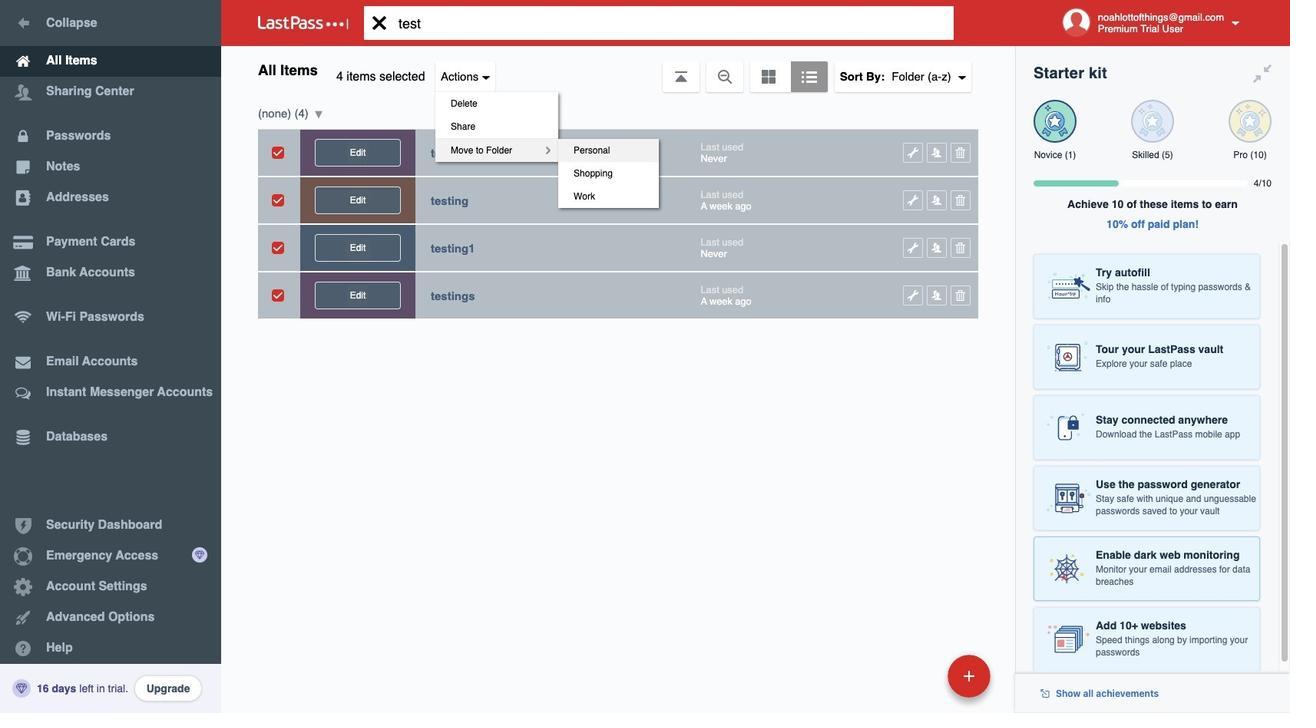 Task type: locate. For each thing, give the bounding box(es) containing it.
Search search field
[[364, 6, 978, 40]]

new item element
[[842, 654, 996, 698]]

vault options navigation
[[221, 46, 1015, 208]]

clear search image
[[364, 6, 395, 40]]

search my vault text field
[[364, 6, 978, 40]]

main navigation navigation
[[0, 0, 221, 713]]



Task type: describe. For each thing, give the bounding box(es) containing it.
lastpass image
[[258, 16, 349, 30]]

new item navigation
[[842, 650, 1000, 713]]



Task type: vqa. For each thing, say whether or not it's contained in the screenshot.
alert
no



